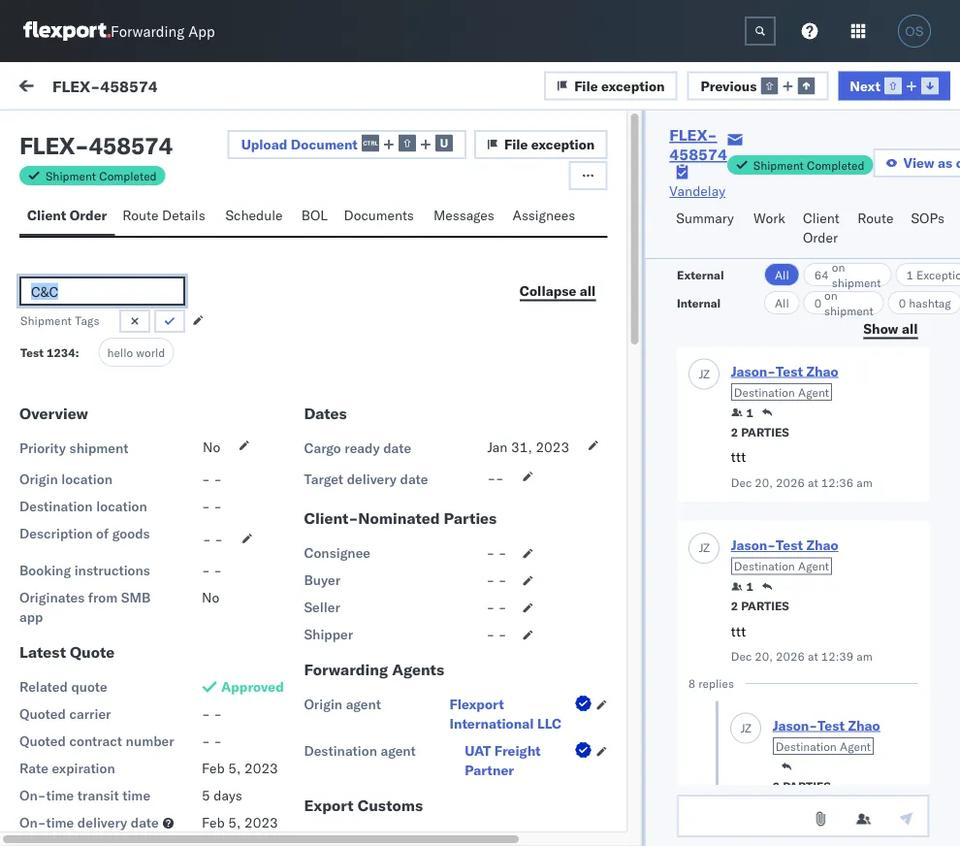 Task type: vqa. For each thing, say whether or not it's contained in the screenshot.
bottommost updated
no



Task type: describe. For each thing, give the bounding box(es) containing it.
forwarding for forwarding app
[[111, 22, 185, 40]]

1 vertical spatial order
[[803, 229, 838, 246]]

quote
[[71, 678, 107, 695]]

0 horizontal spatial completed
[[99, 168, 157, 183]]

from
[[88, 589, 118, 606]]

booking
[[19, 562, 71, 579]]

collapse
[[520, 282, 577, 299]]

shipment for 64 on shipment
[[832, 275, 881, 290]]

0 vertical spatial delivery
[[347, 471, 397, 488]]

12:39
[[821, 649, 854, 664]]

6:39
[[413, 662, 443, 679]]

route details
[[123, 207, 205, 224]]

64
[[814, 267, 829, 282]]

2 vertical spatial 2 parties
[[773, 779, 831, 793]]

all button for 0
[[764, 291, 800, 314]]

7 jason-test zhao from the top
[[94, 821, 197, 838]]

2 vertical spatial 2 parties button
[[773, 777, 831, 794]]

internal for internal
[[677, 295, 721, 310]]

assignees button
[[505, 198, 587, 236]]

1 jason-test zhao from the top
[[94, 210, 197, 227]]

0 on shipment
[[814, 288, 874, 318]]

destination down 12:39
[[776, 739, 837, 754]]

international
[[450, 715, 534, 732]]

3 test from the top
[[58, 593, 82, 610]]

route for route
[[858, 210, 894, 227]]

jan 31, 2023
[[488, 439, 570, 456]]

agents
[[392, 660, 445, 679]]

at for ttt dec 20, 2026 at 12:36 am
[[808, 475, 818, 490]]

1 vertical spatial no
[[202, 589, 220, 606]]

12:36 inside ttt dec 20, 2026 at 12:36 am
[[821, 475, 854, 490]]

1 for ttt dec 20, 2026 at 12:36 am
[[746, 405, 753, 420]]

20, inside ttt dec 20, 2026 at 12:36 am
[[755, 475, 773, 490]]

item/shipment
[[811, 168, 890, 183]]

message for message list
[[225, 123, 282, 140]]

llc
[[538, 715, 562, 732]]

flexport
[[450, 696, 504, 713]]

schedule
[[226, 207, 283, 224]]

related quote
[[19, 678, 107, 695]]

uat
[[465, 742, 491, 759]]

my work
[[19, 75, 106, 101]]

1 horizontal spatial exception
[[602, 77, 665, 94]]

priority shipment
[[19, 440, 128, 457]]

jason-test zhao button for ttt dec 20, 2026 at 12:39 am
[[731, 537, 839, 554]]

category
[[534, 168, 581, 183]]

jason-test zhao destination agent for ttt dec 20, 2026 at 12:39 am
[[731, 537, 839, 574]]

collapse all button
[[508, 277, 608, 306]]

1 vertical spatial file exception
[[505, 136, 595, 153]]

am for 12:36
[[463, 226, 484, 243]]

0 vertical spatial 2023
[[536, 439, 570, 456]]

next button
[[839, 71, 951, 100]]

0 horizontal spatial message
[[60, 168, 107, 183]]

description of goods
[[19, 525, 150, 542]]

1 exceptio
[[906, 267, 961, 282]]

client order for the rightmost client order button
[[803, 210, 840, 246]]

1 17, from the top
[[356, 488, 377, 505]]

5 days
[[202, 787, 242, 804]]

carrier
[[69, 705, 111, 722]]

2 vertical spatial jason-test zhao destination agent
[[773, 717, 880, 754]]

0 horizontal spatial order
[[70, 207, 107, 224]]

2026, left 12:33
[[380, 400, 418, 417]]

1 horizontal spatial client
[[803, 210, 840, 227]]

destination location
[[19, 498, 147, 515]]

hello world
[[107, 345, 165, 360]]

originates
[[19, 589, 85, 606]]

dec inside ttt dec 20, 2026 at 12:39 am
[[731, 649, 752, 664]]

internal (0) button
[[122, 115, 218, 152]]

dec 8, 2026, 6:39 pm pst
[[328, 662, 494, 679]]

2 for ttt dec 20, 2026 at 12:39 am
[[731, 599, 738, 613]]

2 feb 5, 2023 from the top
[[202, 814, 278, 831]]

target
[[304, 471, 344, 488]]

2026, down nominated
[[380, 575, 418, 592]]

0 horizontal spatial client
[[27, 207, 66, 224]]

client-
[[304, 508, 358, 528]]

os button
[[893, 9, 937, 53]]

0 for on
[[814, 295, 821, 310]]

of
[[96, 525, 109, 542]]

tags
[[75, 313, 100, 328]]

date for cargo ready date
[[383, 440, 412, 457]]

flex
[[19, 131, 75, 160]]

all for 64
[[775, 267, 789, 282]]

time for delivery
[[46, 814, 74, 831]]

parties for ttt dec 20, 2026 at 12:36 am
[[741, 425, 789, 439]]

previous button
[[688, 71, 829, 100]]

view as c
[[904, 154, 961, 171]]

msg
[[85, 418, 111, 435]]

c
[[956, 154, 961, 171]]

1 button for ttt dec 20, 2026 at 12:36 am
[[731, 405, 753, 420]]

upload document button
[[228, 130, 467, 159]]

schedule button
[[218, 198, 294, 236]]

2 vertical spatial date
[[131, 814, 159, 831]]

1 horizontal spatial completed
[[807, 158, 865, 172]]

work
[[754, 210, 786, 227]]

(0) for internal (0)
[[181, 123, 206, 140]]

message for message button
[[144, 80, 201, 97]]

forwarding app link
[[23, 21, 215, 41]]

instructions
[[74, 562, 150, 579]]

location for origin location
[[61, 471, 112, 488]]

customs
[[358, 796, 423, 815]]

origin location
[[19, 471, 112, 488]]

rate expiration
[[19, 760, 115, 777]]

--
[[488, 470, 504, 487]]

dec inside ttt dec 20, 2026 at 12:36 am
[[731, 475, 752, 490]]

2 feb from the top
[[202, 814, 225, 831]]

2 vertical spatial parties
[[783, 779, 831, 793]]

pst up jan
[[488, 400, 512, 417]]

date for target delivery date
[[400, 471, 428, 488]]

shipment for 0 on shipment
[[824, 303, 874, 318]]

1 vertical spatial 2023
[[245, 760, 278, 777]]

0 vertical spatial 12:36
[[422, 226, 460, 243]]

2 dec 17, 2026, 6:47 pm pst from the top
[[328, 575, 503, 592]]

summary
[[677, 210, 734, 227]]

messages button
[[426, 198, 505, 236]]

number
[[126, 733, 174, 750]]

work button
[[746, 201, 796, 258]]

0 horizontal spatial shipment completed
[[46, 168, 157, 183]]

nominated
[[358, 508, 440, 528]]

2 vertical spatial shipment
[[69, 440, 128, 457]]

ready
[[345, 440, 380, 457]]

overview
[[19, 404, 88, 423]]

pst down parties
[[479, 575, 503, 592]]

0 horizontal spatial delivery
[[77, 814, 127, 831]]

flex- 458574 link
[[670, 125, 728, 164]]

dec 20, 2026, 12:33 am pst
[[328, 400, 512, 417]]

resize handle column header for message
[[296, 162, 319, 846]]

show all button
[[852, 314, 930, 344]]

pm up parties
[[455, 488, 475, 505]]

forwarding app
[[111, 22, 215, 40]]

parties
[[444, 508, 497, 528]]

2 jason-test zhao from the top
[[94, 297, 197, 314]]

work for related
[[782, 168, 808, 183]]

0 for hashtag
[[899, 295, 906, 310]]

12:33
[[422, 400, 460, 417]]

1 vertical spatial exception
[[532, 136, 595, 153]]

smb
[[121, 589, 151, 606]]

flexport. image
[[23, 21, 111, 41]]

am for ttt dec 20, 2026 at 12:36 am
[[857, 475, 873, 490]]

summary button
[[669, 201, 746, 258]]

external for external
[[677, 267, 724, 282]]

external (0)
[[31, 123, 111, 140]]

description
[[19, 525, 93, 542]]

2 for ttt dec 20, 2026 at 12:36 am
[[731, 425, 738, 439]]

pst down messages
[[488, 226, 512, 243]]

buyer
[[304, 572, 341, 589]]

transit
[[77, 787, 119, 804]]

dates
[[304, 404, 347, 423]]

documents button
[[336, 198, 426, 236]]

client-nominated parties
[[304, 508, 497, 528]]

freight
[[495, 742, 541, 759]]

tao
[[72, 680, 95, 697]]

(0) for external (0)
[[86, 123, 111, 140]]

bol
[[302, 207, 328, 224]]

vandelay
[[670, 182, 726, 199]]

@ for @ linjia test
[[58, 768, 69, 785]]

partner
[[465, 762, 514, 779]]

0 horizontal spatial client order button
[[19, 198, 115, 236]]

5
[[202, 787, 210, 804]]

all for 0
[[775, 295, 789, 310]]

am for 12:33
[[463, 400, 484, 417]]

sops
[[912, 210, 945, 227]]

show
[[864, 320, 899, 337]]

ttt inside ttt dec 20, 2026 at 12:36 am
[[731, 448, 746, 465]]

3 jason-test zhao from the top
[[94, 472, 197, 489]]

8, for dec 8, 2026, 6:39 pm pst
[[356, 662, 368, 679]]

2 resize handle column header from the left
[[501, 162, 524, 846]]

2026, left 6:39
[[372, 662, 410, 679]]

resize handle column header for category
[[706, 162, 729, 846]]

origin for origin location
[[19, 471, 58, 488]]

2 6:47 from the top
[[422, 575, 451, 592]]

2026, left 6:38
[[372, 750, 410, 767]]

2 vertical spatial jason-test zhao button
[[773, 717, 880, 734]]

quoted for quoted carrier
[[19, 705, 66, 722]]

uat freight partner
[[465, 742, 541, 779]]

pm down parties
[[455, 575, 475, 592]]

2 vertical spatial 2
[[773, 779, 780, 793]]

all for collapse all
[[580, 282, 596, 299]]

parties for ttt dec 20, 2026 at 12:39 am
[[741, 599, 789, 613]]

test 1234 :
[[20, 345, 79, 360]]

0 vertical spatial 1
[[906, 267, 913, 282]]

2026 for ttt dec 20, 2026 at 12:36 am
[[776, 475, 805, 490]]

jan
[[488, 439, 508, 456]]

shipment up work at the right top of the page
[[754, 158, 804, 172]]

destination up description
[[19, 498, 93, 515]]



Task type: locate. For each thing, give the bounding box(es) containing it.
route for route details
[[123, 207, 159, 224]]

2 quoted from the top
[[19, 733, 66, 750]]

quoted contract number
[[19, 733, 174, 750]]

1 horizontal spatial file
[[575, 77, 598, 94]]

1 horizontal spatial delivery
[[347, 471, 397, 488]]

1 vertical spatial 2
[[731, 599, 738, 613]]

pm
[[455, 488, 475, 505], [455, 575, 475, 592], [446, 662, 467, 679], [446, 750, 467, 767]]

dec 8, 2026, 6:38 pm pst
[[328, 750, 494, 767]]

1 am from the top
[[857, 475, 873, 490]]

1 vertical spatial location
[[96, 498, 147, 515]]

shipment down msg
[[69, 440, 128, 457]]

file up the category
[[575, 77, 598, 94]]

exception up the category
[[532, 136, 595, 153]]

date right ready
[[383, 440, 412, 457]]

0 vertical spatial file exception
[[575, 77, 665, 94]]

date
[[383, 440, 412, 457], [400, 471, 428, 488], [131, 814, 159, 831]]

origin agent
[[304, 696, 381, 713]]

dec 20, 2026, 12:36 am pst
[[328, 226, 512, 243]]

at inside ttt dec 20, 2026 at 12:36 am
[[808, 475, 818, 490]]

date down on-time transit time
[[131, 814, 159, 831]]

1 vertical spatial parties
[[741, 599, 789, 613]]

1 1 button from the top
[[731, 405, 753, 420]]

work up external (0)
[[56, 75, 106, 101]]

pm right 6:38
[[446, 750, 467, 767]]

on for 0
[[824, 288, 838, 302]]

forwarding up origin agent
[[304, 660, 388, 679]]

all button left 0 on shipment
[[764, 291, 800, 314]]

jason-test zhao button down 0 on shipment
[[731, 362, 839, 379]]

1 5, from the top
[[228, 760, 241, 777]]

file exception button
[[545, 71, 678, 100], [545, 71, 678, 100], [474, 130, 608, 159], [474, 130, 608, 159]]

0 vertical spatial no
[[203, 439, 220, 456]]

jason-test zhao down "flex - 458574"
[[94, 210, 197, 227]]

2 parties for ttt dec 20, 2026 at 12:39 am
[[731, 599, 789, 613]]

dec 17, 2026, 6:47 pm pst
[[328, 488, 503, 505], [328, 575, 503, 592]]

1 on- from the top
[[19, 787, 46, 804]]

0 vertical spatial all
[[775, 267, 789, 282]]

replies
[[699, 676, 734, 691]]

1 button up ttt dec 20, 2026 at 12:36 am
[[731, 405, 753, 420]]

booking instructions
[[19, 562, 150, 579]]

route inside route details button
[[123, 207, 159, 224]]

5, up days
[[228, 760, 241, 777]]

8, up "export customs"
[[356, 750, 368, 767]]

time right transit
[[122, 787, 150, 804]]

1 feb from the top
[[202, 760, 225, 777]]

route
[[123, 207, 159, 224], [858, 210, 894, 227]]

messages
[[434, 207, 495, 224]]

liu
[[99, 680, 120, 697]]

am down messages
[[463, 226, 484, 243]]

shipment
[[754, 158, 804, 172], [46, 168, 96, 183], [20, 313, 72, 328]]

1 vertical spatial file
[[505, 136, 528, 153]]

0 vertical spatial related
[[739, 168, 779, 183]]

1 horizontal spatial (0)
[[181, 123, 206, 140]]

shipment down 64 on shipment
[[824, 303, 874, 318]]

4 jason-test zhao from the top
[[94, 559, 197, 576]]

on
[[832, 260, 845, 274], [824, 288, 838, 302]]

sops button
[[904, 201, 954, 258]]

internal inside button
[[130, 123, 178, 140]]

1 vertical spatial am
[[857, 649, 873, 664]]

flex- 458574
[[670, 125, 728, 164], [738, 226, 829, 243], [738, 313, 829, 330], [738, 400, 829, 417], [738, 488, 829, 505], [738, 575, 829, 592], [738, 662, 829, 679], [738, 750, 829, 767]]

1 vertical spatial internal
[[677, 295, 721, 310]]

shipment completed down "flex - 458574"
[[46, 168, 157, 183]]

0 vertical spatial file
[[575, 77, 598, 94]]

0 vertical spatial am
[[463, 226, 484, 243]]

1 vertical spatial work
[[782, 168, 808, 183]]

related for related work item/shipment
[[739, 168, 779, 183]]

@ for @ tao liu
[[58, 680, 69, 697]]

shipment right 64
[[832, 275, 881, 290]]

2 vertical spatial 1
[[746, 579, 753, 594]]

forwarding for forwarding agents
[[304, 660, 388, 679]]

message down "flex - 458574"
[[60, 168, 107, 183]]

feb 5, 2023 up days
[[202, 760, 278, 777]]

2023
[[536, 439, 570, 456], [245, 760, 278, 777], [245, 814, 278, 831]]

0 vertical spatial origin
[[19, 471, 58, 488]]

1 vertical spatial jason-test zhao button
[[731, 537, 839, 554]]

internal down message button
[[130, 123, 178, 140]]

1 vertical spatial on-
[[19, 814, 46, 831]]

jason-test zhao button down ttt dec 20, 2026 at 12:36 am
[[731, 537, 839, 554]]

2 17, from the top
[[356, 575, 377, 592]]

target delivery date
[[304, 471, 428, 488]]

1 horizontal spatial order
[[803, 229, 838, 246]]

feb 5, 2023
[[202, 760, 278, 777], [202, 814, 278, 831]]

route down item/shipment on the top right of page
[[858, 210, 894, 227]]

destination
[[734, 385, 795, 399], [19, 498, 93, 515], [734, 559, 795, 574], [776, 739, 837, 754], [304, 742, 377, 759]]

as
[[938, 154, 953, 171]]

origin for origin agent
[[304, 696, 343, 713]]

on right 64
[[832, 260, 845, 274]]

test up description
[[58, 506, 82, 523]]

0 vertical spatial exception
[[602, 77, 665, 94]]

1 vertical spatial am
[[463, 400, 484, 417]]

list
[[286, 123, 310, 140]]

test
[[137, 210, 163, 227], [137, 297, 163, 314], [20, 345, 44, 360], [776, 362, 803, 379], [137, 472, 163, 489], [776, 537, 803, 554], [137, 559, 163, 576], [137, 647, 163, 664], [818, 717, 845, 734], [137, 734, 163, 751], [111, 768, 139, 785], [137, 821, 163, 838]]

documents
[[344, 207, 414, 224]]

agent
[[346, 696, 381, 713], [381, 742, 416, 759]]

1 8, from the top
[[356, 662, 368, 679]]

delivery down ready
[[347, 471, 397, 488]]

external
[[31, 123, 82, 140], [677, 267, 724, 282]]

2 5, from the top
[[228, 814, 241, 831]]

jason-test zhao up @ linjia test
[[94, 734, 197, 751]]

route details button
[[115, 198, 218, 236]]

1 all from the top
[[775, 267, 789, 282]]

2023 right the 31,
[[536, 439, 570, 456]]

0 horizontal spatial (0)
[[86, 123, 111, 140]]

:
[[75, 345, 79, 360]]

5,
[[228, 760, 241, 777], [228, 814, 241, 831]]

feb 5, 2023 down days
[[202, 814, 278, 831]]

jason-test zhao up the goods on the left of page
[[94, 472, 197, 489]]

1 vertical spatial message
[[225, 123, 282, 140]]

am right 12:33
[[463, 400, 484, 417]]

None text field
[[677, 795, 930, 837]]

quoted carrier
[[19, 705, 111, 722]]

on-time delivery date
[[19, 814, 159, 831]]

3 resize handle column header from the left
[[706, 162, 729, 846]]

0 vertical spatial 2
[[731, 425, 738, 439]]

0 horizontal spatial forwarding
[[111, 22, 185, 40]]

shipment up test 1234 :
[[20, 313, 72, 328]]

completed up 'route' button
[[807, 158, 865, 172]]

resize handle column header for related work item/shipment
[[911, 162, 934, 846]]

2 horizontal spatial message
[[225, 123, 282, 140]]

am inside ttt dec 20, 2026 at 12:36 am
[[857, 475, 873, 490]]

agent for origin agent
[[346, 696, 381, 713]]

world
[[136, 345, 165, 360]]

@
[[58, 680, 69, 697], [58, 768, 69, 785]]

2 parties for ttt dec 20, 2026 at 12:36 am
[[731, 425, 789, 439]]

0 vertical spatial test
[[58, 418, 82, 435]]

order down "flex - 458574"
[[70, 207, 107, 224]]

jason-test zhao destination agent down 12:39
[[773, 717, 880, 754]]

at inside ttt dec 20, 2026 at 12:39 am
[[808, 649, 818, 664]]

quoted down the related quote
[[19, 705, 66, 722]]

0 vertical spatial work
[[56, 75, 106, 101]]

upload
[[241, 135, 288, 152]]

related for related quote
[[19, 678, 68, 695]]

1 horizontal spatial all
[[902, 320, 918, 337]]

on inside 0 on shipment
[[824, 288, 838, 302]]

dec 17, 2026, 6:47 pm pst down "client-nominated parties"
[[328, 575, 503, 592]]

on-
[[19, 787, 46, 804], [19, 814, 46, 831]]

agent for ttt dec 20, 2026 at 12:36 am
[[798, 385, 829, 399]]

shipment completed up work at the right top of the page
[[754, 158, 865, 172]]

pm right 6:39
[[446, 662, 467, 679]]

0 vertical spatial date
[[383, 440, 412, 457]]

1 quoted from the top
[[19, 705, 66, 722]]

1 vertical spatial all
[[902, 320, 918, 337]]

message button
[[136, 62, 234, 115]]

1 vertical spatial delivery
[[77, 814, 127, 831]]

8
[[688, 676, 696, 691]]

1 all button from the top
[[764, 263, 800, 286]]

time for transit
[[46, 787, 74, 804]]

flexport international llc link
[[450, 695, 596, 734]]

0 horizontal spatial work
[[56, 75, 106, 101]]

external inside button
[[31, 123, 82, 140]]

shipment inside 0 on shipment
[[824, 303, 874, 318]]

client order down flex
[[27, 207, 107, 224]]

rate
[[19, 760, 48, 777]]

0 vertical spatial feb
[[202, 760, 225, 777]]

0 vertical spatial 17,
[[356, 488, 377, 505]]

jason-test zhao up world
[[94, 297, 197, 314]]

1 am from the top
[[463, 226, 484, 243]]

uat freight partner link
[[465, 741, 596, 780]]

1 horizontal spatial internal
[[677, 295, 721, 310]]

2 parties button for ttt dec 20, 2026 at 12:39 am
[[731, 597, 789, 614]]

1 left exceptio
[[906, 267, 913, 282]]

jason-test zhao up liu
[[94, 647, 197, 664]]

1 @ from the top
[[58, 680, 69, 697]]

0 vertical spatial 1 button
[[731, 405, 753, 420]]

completed
[[807, 158, 865, 172], [99, 168, 157, 183]]

0 horizontal spatial exception
[[532, 136, 595, 153]]

1 vertical spatial all
[[775, 295, 789, 310]]

pst up flexport
[[470, 662, 494, 679]]

client order for leftmost client order button
[[27, 207, 107, 224]]

1 button for ttt dec 20, 2026 at 12:39 am
[[731, 579, 753, 594]]

2 test from the top
[[58, 506, 82, 523]]

2 at from the top
[[808, 649, 818, 664]]

5, down days
[[228, 814, 241, 831]]

5 jason-test zhao from the top
[[94, 647, 197, 664]]

expiration
[[52, 760, 115, 777]]

1 horizontal spatial origin
[[304, 696, 343, 713]]

1 horizontal spatial client order
[[803, 210, 840, 246]]

destination up ttt dec 20, 2026 at 12:39 am
[[734, 559, 795, 574]]

exception
[[602, 77, 665, 94], [532, 136, 595, 153]]

client order
[[27, 207, 107, 224], [803, 210, 840, 246]]

2 vertical spatial agent
[[840, 739, 871, 754]]

time down rate expiration
[[46, 787, 74, 804]]

0 horizontal spatial external
[[31, 123, 82, 140]]

destination down origin agent
[[304, 742, 377, 759]]

0 vertical spatial am
[[857, 475, 873, 490]]

quoted for quoted contract number
[[19, 733, 66, 750]]

6:47
[[422, 488, 451, 505], [422, 575, 451, 592]]

location up destination location
[[61, 471, 112, 488]]

1 horizontal spatial 12:36
[[821, 475, 854, 490]]

client order up 64
[[803, 210, 840, 246]]

20, inside ttt dec 20, 2026 at 12:39 am
[[755, 649, 773, 664]]

origin up destination agent
[[304, 696, 343, 713]]

1 horizontal spatial message
[[144, 80, 201, 97]]

shipment down flex
[[46, 168, 96, 183]]

0 down 64
[[814, 295, 821, 310]]

0 horizontal spatial 0
[[814, 295, 821, 310]]

458574
[[100, 76, 158, 95], [89, 131, 173, 160], [670, 145, 728, 164], [779, 226, 829, 243], [779, 313, 829, 330], [779, 400, 829, 417], [779, 488, 829, 505], [779, 575, 829, 592], [779, 662, 829, 679], [779, 750, 829, 767]]

1 button up ttt dec 20, 2026 at 12:39 am
[[731, 579, 753, 594]]

0 vertical spatial location
[[61, 471, 112, 488]]

on- for on-time delivery date
[[19, 814, 46, 831]]

(0) down flex-458574
[[86, 123, 111, 140]]

jason-test zhao destination agent down ttt dec 20, 2026 at 12:36 am
[[731, 537, 839, 574]]

shipment tags
[[20, 313, 100, 328]]

export customs
[[304, 796, 423, 815]]

1 button
[[731, 405, 753, 420], [731, 579, 753, 594]]

at
[[808, 475, 818, 490], [808, 649, 818, 664]]

2026, up nominated
[[380, 488, 418, 505]]

work for my
[[56, 75, 106, 101]]

@ left tao
[[58, 680, 69, 697]]

route inside button
[[858, 210, 894, 227]]

agent up ttt dec 20, 2026 at 12:39 am
[[798, 559, 829, 574]]

1 vertical spatial at
[[808, 649, 818, 664]]

location for destination location
[[96, 498, 147, 515]]

1 0 from the left
[[814, 295, 821, 310]]

1 up ttt dec 20, 2026 at 12:36 am
[[746, 405, 753, 420]]

1 vertical spatial 8,
[[356, 750, 368, 767]]

1 vertical spatial dec 17, 2026, 6:47 pm pst
[[328, 575, 503, 592]]

quoted up rate
[[19, 733, 66, 750]]

external for external (0)
[[31, 123, 82, 140]]

1 for ttt dec 20, 2026 at 12:39 am
[[746, 579, 753, 594]]

file exception
[[575, 77, 665, 94], [505, 136, 595, 153]]

1 vertical spatial all button
[[764, 291, 800, 314]]

8,
[[356, 662, 368, 679], [356, 750, 368, 767]]

exception left previous
[[602, 77, 665, 94]]

1 at from the top
[[808, 475, 818, 490]]

1 vertical spatial feb
[[202, 814, 225, 831]]

2 0 from the left
[[899, 295, 906, 310]]

2 am from the top
[[463, 400, 484, 417]]

1 test from the top
[[58, 418, 82, 435]]

0 vertical spatial message
[[144, 80, 201, 97]]

date up "client-nominated parties"
[[400, 471, 428, 488]]

0 vertical spatial agent
[[798, 385, 829, 399]]

2023 down approved
[[245, 760, 278, 777]]

client down flex
[[27, 207, 66, 224]]

pst
[[488, 226, 512, 243], [488, 400, 512, 417], [479, 488, 503, 505], [479, 575, 503, 592], [470, 662, 494, 679], [470, 750, 494, 767]]

jason-test zhao destination agent for ttt dec 20, 2026 at 12:36 am
[[731, 362, 839, 399]]

0 vertical spatial parties
[[741, 425, 789, 439]]

0 horizontal spatial 12:36
[[422, 226, 460, 243]]

am inside ttt dec 20, 2026 at 12:39 am
[[857, 649, 873, 664]]

internal for internal (0)
[[130, 123, 178, 140]]

1 horizontal spatial shipment completed
[[754, 158, 865, 172]]

2 all button from the top
[[764, 291, 800, 314]]

on- for on-time transit time
[[19, 787, 46, 804]]

1 vertical spatial on
[[824, 288, 838, 302]]

export
[[304, 796, 354, 815]]

agent down 12:39
[[840, 739, 871, 754]]

0 left the hashtag
[[899, 295, 906, 310]]

previous
[[701, 77, 757, 94]]

1 horizontal spatial work
[[782, 168, 808, 183]]

all button for 64
[[764, 263, 800, 286]]

2026 for ttt dec 20, 2026 at 12:39 am
[[776, 649, 805, 664]]

0 vertical spatial on
[[832, 260, 845, 274]]

origin down priority
[[19, 471, 58, 488]]

2 vertical spatial test
[[58, 593, 82, 610]]

resize handle column header
[[296, 162, 319, 846], [501, 162, 524, 846], [706, 162, 729, 846], [911, 162, 934, 846]]

related up work at the right top of the page
[[739, 168, 779, 183]]

1 dec 17, 2026, 6:47 pm pst from the top
[[328, 488, 503, 505]]

2 parties button for ttt dec 20, 2026 at 12:36 am
[[731, 423, 789, 440]]

jason-test zhao destination agent up ttt dec 20, 2026 at 12:36 am
[[731, 362, 839, 399]]

time
[[46, 787, 74, 804], [122, 787, 150, 804], [46, 814, 74, 831]]

jason-
[[94, 210, 137, 227], [94, 297, 137, 314], [731, 362, 776, 379], [94, 472, 137, 489], [731, 537, 776, 554], [94, 559, 137, 576], [94, 647, 137, 664], [773, 717, 818, 734], [94, 734, 137, 751], [94, 821, 137, 838]]

1 feb 5, 2023 from the top
[[202, 760, 278, 777]]

2023 left export
[[245, 814, 278, 831]]

location
[[61, 471, 112, 488], [96, 498, 147, 515]]

1 6:47 from the top
[[422, 488, 451, 505]]

location up the goods on the left of page
[[96, 498, 147, 515]]

latest quote
[[19, 642, 115, 662]]

1 2026 from the top
[[776, 475, 805, 490]]

(0)
[[86, 123, 111, 140], [181, 123, 206, 140]]

1 horizontal spatial related
[[739, 168, 779, 183]]

2 2026 from the top
[[776, 649, 805, 664]]

file up assignees
[[505, 136, 528, 153]]

2026 inside ttt dec 20, 2026 at 12:39 am
[[776, 649, 805, 664]]

17, up nominated
[[356, 488, 377, 505]]

0 vertical spatial 5,
[[228, 760, 241, 777]]

2 all from the top
[[775, 295, 789, 310]]

0 vertical spatial 2 parties button
[[731, 423, 789, 440]]

2 am from the top
[[857, 649, 873, 664]]

6 jason-test zhao from the top
[[94, 734, 197, 751]]

None text field
[[745, 16, 776, 46], [19, 277, 185, 306], [745, 16, 776, 46], [19, 277, 185, 306]]

2 vertical spatial 2023
[[245, 814, 278, 831]]

0 vertical spatial quoted
[[19, 705, 66, 722]]

shipment completed
[[754, 158, 865, 172], [46, 168, 157, 183]]

0 vertical spatial feb 5, 2023
[[202, 760, 278, 777]]

document
[[291, 135, 358, 152]]

0 horizontal spatial related
[[19, 678, 68, 695]]

2 8, from the top
[[356, 750, 368, 767]]

file
[[575, 77, 598, 94], [505, 136, 528, 153]]

linjia
[[72, 768, 108, 785]]

2 1 button from the top
[[731, 579, 753, 594]]

1 up ttt dec 20, 2026 at 12:39 am
[[746, 579, 753, 594]]

agent for ttt dec 20, 2026 at 12:39 am
[[798, 559, 829, 574]]

2 parties button
[[731, 423, 789, 440], [731, 597, 789, 614], [773, 777, 831, 794]]

0 inside 0 on shipment
[[814, 295, 821, 310]]

j z
[[66, 212, 75, 224], [66, 300, 75, 312], [699, 366, 710, 381], [66, 474, 75, 486], [699, 541, 710, 555], [66, 562, 75, 574], [66, 649, 75, 661], [741, 721, 752, 735], [66, 736, 75, 748], [66, 824, 75, 836]]

destination agent
[[304, 742, 416, 759]]

1 vertical spatial @
[[58, 768, 69, 785]]

bol button
[[294, 198, 336, 236]]

1 vertical spatial shipment
[[824, 303, 874, 318]]

agent for destination agent
[[381, 742, 416, 759]]

all left 0 on shipment
[[775, 295, 789, 310]]

1 vertical spatial related
[[19, 678, 68, 695]]

2026 inside ttt dec 20, 2026 at 12:36 am
[[776, 475, 805, 490]]

pst down international
[[470, 750, 494, 767]]

all for show all
[[902, 320, 918, 337]]

external down the my work
[[31, 123, 82, 140]]

1 horizontal spatial client order button
[[796, 201, 850, 258]]

2 on- from the top
[[19, 814, 46, 831]]

pst down --
[[479, 488, 503, 505]]

1 resize handle column header from the left
[[296, 162, 319, 846]]

jason-test zhao down transit
[[94, 821, 197, 838]]

0 vertical spatial on-
[[19, 787, 46, 804]]

priority
[[19, 440, 66, 457]]

details
[[162, 207, 205, 224]]

related work item/shipment
[[739, 168, 890, 183]]

jason-test zhao button for ttt dec 20, 2026 at 12:36 am
[[731, 362, 839, 379]]

internal down summary button at the right of the page
[[677, 295, 721, 310]]

ttt inside ttt dec 20, 2026 at 12:39 am
[[731, 623, 746, 639]]

contract
[[69, 733, 122, 750]]

am for ttt dec 20, 2026 at 12:39 am
[[857, 649, 873, 664]]

2 (0) from the left
[[181, 123, 206, 140]]

destination up ttt dec 20, 2026 at 12:36 am
[[734, 385, 795, 399]]

on for 64
[[832, 260, 845, 274]]

1 horizontal spatial forwarding
[[304, 660, 388, 679]]

0 horizontal spatial route
[[123, 207, 159, 224]]

2026, down documents
[[380, 226, 418, 243]]

route left details
[[123, 207, 159, 224]]

agent down forwarding agents at the left
[[346, 696, 381, 713]]

jason-test zhao button down 12:39
[[773, 717, 880, 734]]

at for ttt dec 20, 2026 at 12:39 am
[[808, 649, 818, 664]]

ttt dec 20, 2026 at 12:36 am
[[731, 448, 873, 490]]

shipment inside 64 on shipment
[[832, 275, 881, 290]]

time down on-time transit time
[[46, 814, 74, 831]]

jason-test zhao up smb
[[94, 559, 197, 576]]

8, for dec 8, 2026, 6:38 pm pst
[[356, 750, 368, 767]]

1 vertical spatial test
[[58, 506, 82, 523]]

@ tao liu
[[58, 680, 120, 697]]

days
[[214, 787, 242, 804]]

1 vertical spatial 17,
[[356, 575, 377, 592]]

all left 64
[[775, 267, 789, 282]]

on inside 64 on shipment
[[832, 260, 845, 274]]

4 resize handle column header from the left
[[911, 162, 934, 846]]

no
[[203, 439, 220, 456], [202, 589, 220, 606]]

0 horizontal spatial all
[[580, 282, 596, 299]]

2 @ from the top
[[58, 768, 69, 785]]

1 (0) from the left
[[86, 123, 111, 140]]

1 vertical spatial feb 5, 2023
[[202, 814, 278, 831]]

8, up origin agent
[[356, 662, 368, 679]]



